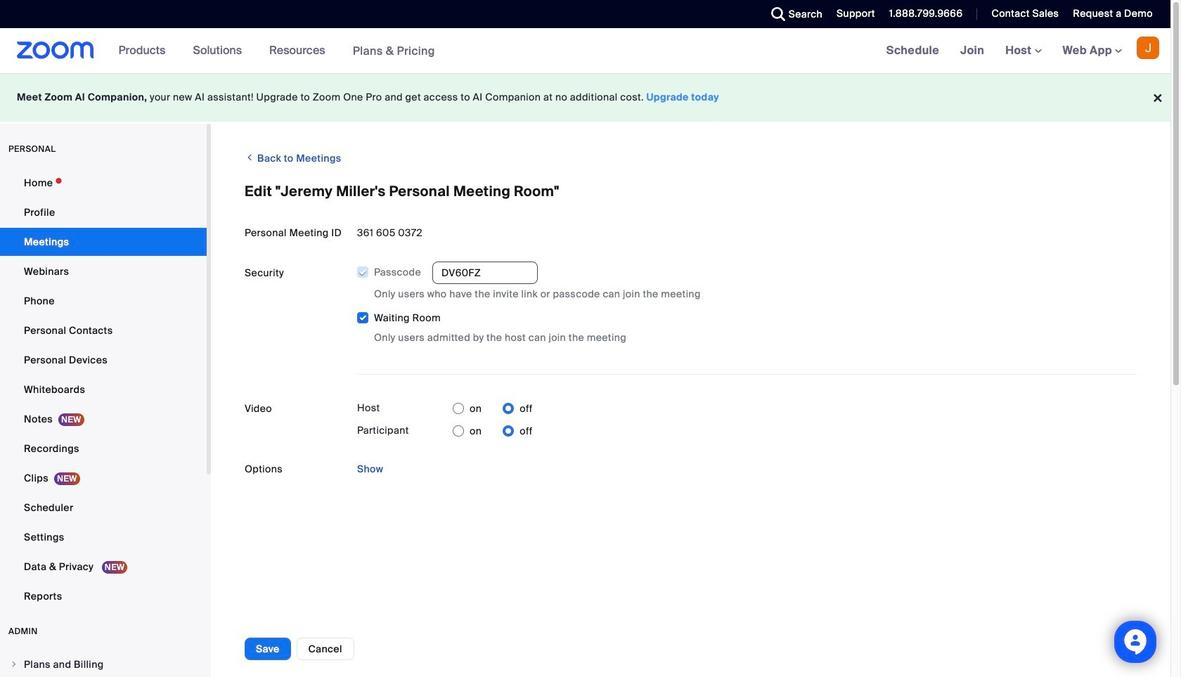 Task type: vqa. For each thing, say whether or not it's contained in the screenshot.
Option Group
yes



Task type: locate. For each thing, give the bounding box(es) containing it.
footer
[[0, 73, 1171, 122]]

menu item
[[0, 651, 207, 677]]

group
[[357, 262, 1137, 346]]

None text field
[[433, 262, 538, 284]]

left image
[[245, 151, 255, 165]]

banner
[[0, 28, 1171, 74]]

option group
[[453, 398, 533, 420], [453, 420, 533, 443]]

right image
[[10, 661, 18, 669]]

product information navigation
[[108, 28, 446, 74]]



Task type: describe. For each thing, give the bounding box(es) containing it.
meetings navigation
[[876, 28, 1171, 74]]

zoom logo image
[[17, 42, 94, 59]]

2 option group from the top
[[453, 420, 533, 443]]

1 option group from the top
[[453, 398, 533, 420]]

personal menu menu
[[0, 169, 207, 612]]

profile picture image
[[1137, 37, 1160, 59]]



